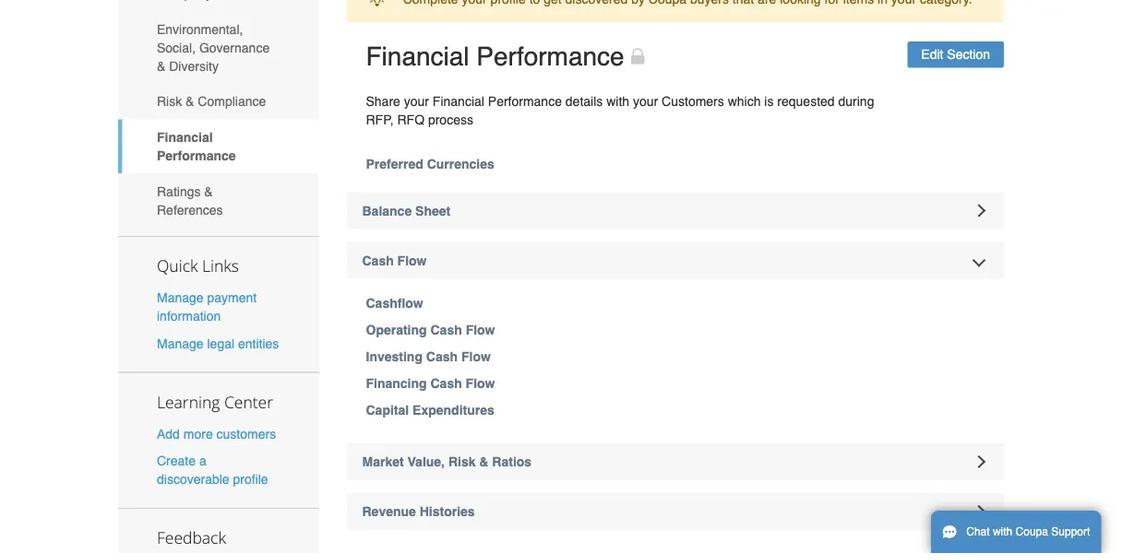 Task type: locate. For each thing, give the bounding box(es) containing it.
0 horizontal spatial financial performance
[[157, 130, 236, 163]]

flow down operating cash flow
[[462, 349, 491, 364]]

0 vertical spatial with
[[607, 94, 630, 108]]

performance up details
[[477, 42, 625, 71]]

cash flow button
[[347, 242, 1004, 279]]

performance up ratings
[[157, 148, 236, 163]]

financial
[[366, 42, 469, 71], [433, 94, 485, 108], [157, 130, 213, 145]]

ratings
[[157, 184, 201, 199]]

cash flow heading
[[347, 242, 1004, 279]]

section
[[947, 47, 991, 62]]

entities
[[238, 336, 279, 351]]

flow up the cashflow
[[398, 253, 427, 268]]

2 your from the left
[[633, 94, 658, 108]]

1 horizontal spatial financial performance
[[366, 42, 625, 71]]

create a discoverable profile link
[[157, 454, 268, 487]]

performance left details
[[488, 94, 562, 108]]

financial performance link
[[118, 120, 319, 174]]

chat with coupa support
[[967, 526, 1091, 539]]

quick links
[[157, 255, 239, 277]]

your left customers at the top
[[633, 94, 658, 108]]

financial performance up process
[[366, 42, 625, 71]]

risk down diversity
[[157, 94, 182, 109]]

learning center
[[157, 391, 273, 413]]

1 manage from the top
[[157, 291, 204, 306]]

cash up investing cash flow
[[431, 323, 462, 337]]

1 horizontal spatial risk
[[449, 455, 476, 470]]

financial performance inside 'financial performance' link
[[157, 130, 236, 163]]

with right details
[[607, 94, 630, 108]]

ratios
[[492, 455, 532, 470]]

1 vertical spatial financial performance
[[157, 130, 236, 163]]

risk right the 'value,'
[[449, 455, 476, 470]]

& inside dropdown button
[[479, 455, 489, 470]]

manage up information
[[157, 291, 204, 306]]

operating cash flow
[[366, 323, 495, 337]]

1 vertical spatial financial
[[433, 94, 485, 108]]

financial up share
[[366, 42, 469, 71]]

share
[[366, 94, 401, 108]]

cash for financing
[[431, 376, 462, 391]]

expenditures
[[413, 403, 495, 418]]

alert
[[347, 0, 1004, 22]]

environmental, social, governance & diversity
[[157, 22, 270, 73]]

with inside "share your financial performance details with your customers which is requested during rfp, rfq process"
[[607, 94, 630, 108]]

with inside button
[[993, 526, 1013, 539]]

currencies
[[427, 156, 495, 171]]

1 horizontal spatial with
[[993, 526, 1013, 539]]

financing cash flow
[[366, 376, 495, 391]]

cash down operating cash flow
[[426, 349, 458, 364]]

chat with coupa support button
[[931, 511, 1102, 554]]

1 vertical spatial manage
[[157, 336, 204, 351]]

manage inside the manage payment information
[[157, 291, 204, 306]]

0 horizontal spatial with
[[607, 94, 630, 108]]

manage legal entities link
[[157, 336, 279, 351]]

quick
[[157, 255, 198, 277]]

flow for operating cash flow
[[466, 323, 495, 337]]

more
[[184, 427, 213, 442]]

rfq
[[397, 112, 425, 127]]

manage for manage legal entities
[[157, 336, 204, 351]]

edit
[[922, 47, 944, 62]]

preferred currencies
[[366, 156, 495, 171]]

manage payment information
[[157, 291, 257, 324]]

preferred
[[366, 156, 424, 171]]

flow up expenditures
[[466, 376, 495, 391]]

performance inside "share your financial performance details with your customers which is requested during rfp, rfq process"
[[488, 94, 562, 108]]

payment
[[207, 291, 257, 306]]

market value, risk & ratios
[[362, 455, 532, 470]]

with
[[607, 94, 630, 108], [993, 526, 1013, 539]]

2 manage from the top
[[157, 336, 204, 351]]

environmental,
[[157, 22, 243, 36]]

flow for financing cash flow
[[466, 376, 495, 391]]

1 your from the left
[[404, 94, 429, 108]]

support
[[1052, 526, 1091, 539]]

financial up process
[[433, 94, 485, 108]]

financial performance
[[366, 42, 625, 71], [157, 130, 236, 163]]

financial performance down risk & compliance
[[157, 130, 236, 163]]

financial inside "share your financial performance details with your customers which is requested during rfp, rfq process"
[[433, 94, 485, 108]]

0 vertical spatial manage
[[157, 291, 204, 306]]

add
[[157, 427, 180, 442]]

2 vertical spatial financial
[[157, 130, 213, 145]]

cash up expenditures
[[431, 376, 462, 391]]

0 vertical spatial financial performance
[[366, 42, 625, 71]]

&
[[157, 59, 166, 73], [186, 94, 194, 109], [204, 184, 213, 199], [479, 455, 489, 470]]

& left ratios
[[479, 455, 489, 470]]

feedback
[[157, 527, 226, 549]]

your
[[404, 94, 429, 108], [633, 94, 658, 108]]

& down social,
[[157, 59, 166, 73]]

1 vertical spatial risk
[[449, 455, 476, 470]]

cash
[[362, 253, 394, 268], [431, 323, 462, 337], [426, 349, 458, 364], [431, 376, 462, 391]]

which
[[728, 94, 761, 108]]

flow
[[398, 253, 427, 268], [466, 323, 495, 337], [462, 349, 491, 364], [466, 376, 495, 391]]

references
[[157, 203, 223, 217]]

flow up investing cash flow
[[466, 323, 495, 337]]

capital expenditures
[[366, 403, 495, 418]]

& up references
[[204, 184, 213, 199]]

& down diversity
[[186, 94, 194, 109]]

create
[[157, 454, 196, 469]]

1 vertical spatial performance
[[488, 94, 562, 108]]

with right chat
[[993, 526, 1013, 539]]

risk
[[157, 94, 182, 109], [449, 455, 476, 470]]

risk inside dropdown button
[[449, 455, 476, 470]]

coupa
[[1016, 526, 1049, 539]]

performance
[[477, 42, 625, 71], [488, 94, 562, 108], [157, 148, 236, 163]]

manage payment information link
[[157, 291, 257, 324]]

cash up the cashflow
[[362, 253, 394, 268]]

edit section link
[[908, 41, 1004, 68]]

revenue histories
[[362, 505, 475, 520]]

revenue histories heading
[[347, 494, 1004, 531]]

your up the rfq
[[404, 94, 429, 108]]

1 vertical spatial with
[[993, 526, 1013, 539]]

0 vertical spatial risk
[[157, 94, 182, 109]]

manage
[[157, 291, 204, 306], [157, 336, 204, 351]]

manage down information
[[157, 336, 204, 351]]

balance sheet
[[362, 204, 451, 218]]

create a discoverable profile
[[157, 454, 268, 487]]

learning
[[157, 391, 220, 413]]

0 horizontal spatial your
[[404, 94, 429, 108]]

links
[[202, 255, 239, 277]]

financial down risk & compliance
[[157, 130, 213, 145]]

& inside ratings & references
[[204, 184, 213, 199]]

1 horizontal spatial your
[[633, 94, 658, 108]]



Task type: describe. For each thing, give the bounding box(es) containing it.
investing
[[366, 349, 423, 364]]

edit section
[[922, 47, 991, 62]]

add more customers link
[[157, 427, 276, 442]]

requested
[[778, 94, 835, 108]]

add more customers
[[157, 427, 276, 442]]

process
[[428, 112, 474, 127]]

financial inside the "financial performance"
[[157, 130, 213, 145]]

balance sheet button
[[347, 192, 1004, 229]]

market value, risk & ratios button
[[347, 444, 1004, 481]]

cash for investing
[[426, 349, 458, 364]]

a
[[199, 454, 207, 469]]

0 vertical spatial performance
[[477, 42, 625, 71]]

balance
[[362, 204, 412, 218]]

customers
[[662, 94, 724, 108]]

& inside environmental, social, governance & diversity
[[157, 59, 166, 73]]

value,
[[408, 455, 445, 470]]

legal
[[207, 336, 235, 351]]

diversity
[[169, 59, 219, 73]]

customers
[[217, 427, 276, 442]]

0 vertical spatial financial
[[366, 42, 469, 71]]

compliance
[[198, 94, 266, 109]]

2 vertical spatial performance
[[157, 148, 236, 163]]

risk & compliance
[[157, 94, 266, 109]]

governance
[[199, 40, 270, 55]]

cash for operating
[[431, 323, 462, 337]]

chat
[[967, 526, 990, 539]]

flow inside 'dropdown button'
[[398, 253, 427, 268]]

market value, risk & ratios heading
[[347, 444, 1004, 481]]

operating
[[366, 323, 427, 337]]

market
[[362, 455, 404, 470]]

capital
[[366, 403, 409, 418]]

center
[[224, 391, 273, 413]]

during
[[839, 94, 875, 108]]

social,
[[157, 40, 196, 55]]

profile
[[233, 472, 268, 487]]

financing
[[366, 376, 427, 391]]

cash inside cash flow 'dropdown button'
[[362, 253, 394, 268]]

ratings & references link
[[118, 174, 319, 228]]

histories
[[420, 505, 475, 520]]

revenue histories button
[[347, 494, 1004, 531]]

balance sheet heading
[[347, 192, 1004, 229]]

manage legal entities
[[157, 336, 279, 351]]

manage for manage payment information
[[157, 291, 204, 306]]

flow for investing cash flow
[[462, 349, 491, 364]]

cashflow
[[366, 296, 423, 311]]

share your financial performance details with your customers which is requested during rfp, rfq process
[[366, 94, 875, 127]]

is
[[765, 94, 774, 108]]

risk & compliance link
[[118, 84, 319, 120]]

revenue
[[362, 505, 416, 520]]

rfp,
[[366, 112, 394, 127]]

details
[[566, 94, 603, 108]]

investing cash flow
[[366, 349, 491, 364]]

discoverable
[[157, 472, 229, 487]]

0 horizontal spatial risk
[[157, 94, 182, 109]]

information
[[157, 309, 221, 324]]

environmental, social, governance & diversity link
[[118, 11, 319, 84]]

cash flow
[[362, 253, 427, 268]]

sheet
[[416, 204, 451, 218]]

ratings & references
[[157, 184, 223, 217]]



Task type: vqa. For each thing, say whether or not it's contained in the screenshot.
Orders link at the left of page
no



